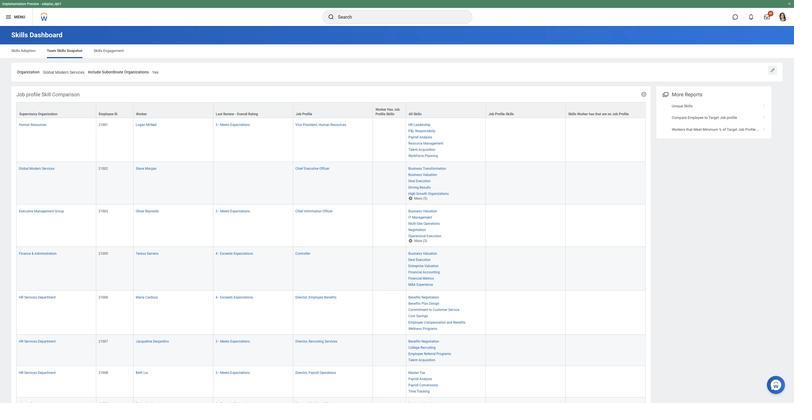 Task type: describe. For each thing, give the bounding box(es) containing it.
acquisition for 2nd talent acquisition link
[[419, 358, 436, 362]]

21002
[[98, 167, 108, 171]]

chevron right image for compare employee to target job profile
[[761, 114, 768, 119]]

job inside worker has job profile skills
[[394, 108, 400, 112]]

- for jacqueline desjardins
[[218, 339, 219, 343]]

skills inside worker has job profile skills
[[386, 112, 395, 116]]

chief information officer link
[[296, 208, 333, 213]]

management for resource
[[424, 142, 443, 145]]

hr for maria
[[19, 295, 23, 299]]

2 payroll analysis link from the top
[[409, 376, 432, 381]]

driving
[[409, 185, 419, 189]]

organizations for high growth organizations
[[428, 192, 449, 196]]

subordinate
[[102, 70, 123, 74]]

expectations for chief information officer
[[230, 209, 250, 213]]

benefits for benefits negotiation link related to plan
[[409, 295, 421, 299]]

reports
[[685, 91, 703, 97]]

skills dashboard main content
[[0, 26, 794, 403]]

executive inside executive management group link
[[19, 209, 33, 213]]

employee for employee referral programs
[[409, 352, 423, 356]]

chief for chief executive officer
[[296, 167, 303, 171]]

serrano
[[147, 252, 159, 256]]

1 deal execution from the top
[[409, 179, 431, 183]]

logan mcneil
[[136, 123, 157, 127]]

department for 21006
[[38, 295, 56, 299]]

has
[[589, 112, 595, 116]]

skills engagement
[[94, 49, 124, 53]]

21006
[[98, 295, 108, 299]]

overall
[[237, 112, 248, 116]]

financial for financial accounting
[[409, 270, 422, 274]]

vice
[[296, 123, 302, 127]]

benefits plan design link
[[409, 301, 440, 306]]

business transformation
[[409, 167, 446, 171]]

financial metrics
[[409, 277, 434, 280]]

cost
[[409, 314, 416, 318]]

department for 21007
[[38, 339, 56, 343]]

logan
[[136, 123, 145, 127]]

items selected list for vice president, human resources
[[409, 122, 453, 158]]

operational
[[409, 234, 426, 238]]

job profile skills button
[[486, 102, 566, 118]]

global modern services for global modern services link
[[19, 167, 55, 171]]

adoption
[[21, 49, 36, 53]]

operations for director, payroll operations
[[320, 371, 336, 375]]

to inside commitment to customer service link
[[429, 308, 432, 312]]

compare employee to target job profile
[[672, 116, 738, 120]]

oliver
[[136, 209, 144, 213]]

hr services department link for 21007
[[19, 338, 56, 343]]

skills inside 'popup button'
[[414, 112, 422, 116]]

row containing global modern services
[[16, 162, 646, 204]]

skills adoption
[[11, 49, 36, 53]]

benefits negotiation link for plan
[[409, 294, 439, 299]]

liu
[[144, 371, 148, 375]]

2 human from the left
[[319, 123, 330, 127]]

organization inside popup button
[[38, 112, 57, 116]]

beth liu
[[136, 371, 148, 375]]

menu
[[14, 15, 25, 19]]

- for beth liu
[[218, 371, 219, 375]]

worker for worker has job profile skills
[[376, 108, 387, 112]]

2 deal execution from the top
[[409, 258, 431, 262]]

(5)
[[423, 196, 428, 200]]

payroll conversions link
[[409, 382, 438, 387]]

0 vertical spatial negotiation
[[409, 228, 426, 232]]

2 vertical spatial execution
[[416, 258, 431, 262]]

officer for chief executive officer
[[319, 167, 330, 171]]

(3)
[[423, 239, 428, 243]]

management for it
[[412, 215, 432, 219]]

adeptai_dpt1
[[42, 2, 62, 6]]

of
[[723, 127, 726, 132]]

executive inside 'chief executive officer' "link"
[[304, 167, 319, 171]]

0 vertical spatial profile
[[26, 91, 40, 97]]

m&a
[[409, 283, 416, 287]]

workforce planning
[[409, 154, 438, 158]]

last
[[216, 112, 223, 116]]

dashboard
[[30, 31, 62, 39]]

4 - exceeds expectations link for director, employee benefits
[[216, 294, 253, 299]]

human resources link
[[19, 122, 47, 127]]

modern for global modern services text box
[[55, 70, 69, 75]]

1 human from the left
[[19, 123, 30, 127]]

resource
[[409, 142, 423, 145]]

3 - meets expectations link for director, recruiting services
[[216, 338, 250, 343]]

beth
[[136, 371, 143, 375]]

skill
[[42, 91, 51, 97]]

hr for jacqueline
[[19, 339, 23, 343]]

planning
[[425, 154, 438, 158]]

cardoza
[[145, 295, 158, 299]]

all skills
[[409, 112, 422, 116]]

- for maria cardoza
[[218, 295, 219, 299]]

modern for global modern services link
[[29, 167, 41, 171]]

hr services department for 21006
[[19, 295, 56, 299]]

expectations for director, employee benefits
[[234, 295, 253, 299]]

to inside compare employee to target job profile link
[[705, 116, 708, 120]]

4 for teresa serrano
[[216, 252, 218, 256]]

it management
[[409, 215, 432, 219]]

hr for beth
[[19, 371, 23, 375]]

4 - exceeds expectations link for controller
[[216, 250, 253, 256]]

m&a experience link
[[409, 282, 433, 287]]

profile logan mcneil image
[[779, 12, 788, 23]]

- for oliver reynolds
[[218, 209, 219, 213]]

steve morgan link
[[136, 166, 157, 171]]

%
[[719, 127, 722, 132]]

time
[[409, 390, 416, 393]]

unique skills link
[[657, 100, 772, 112]]

row containing human resources
[[16, 118, 646, 162]]

snapshot
[[67, 49, 82, 53]]

maria cardoza link
[[136, 294, 158, 299]]

recruiting for college
[[421, 346, 436, 350]]

edit image
[[770, 67, 776, 73]]

operations for multi-site operations
[[424, 222, 440, 226]]

controller link
[[296, 250, 310, 256]]

director, recruiting services link
[[296, 338, 338, 343]]

transformation
[[423, 167, 446, 171]]

compare employee to target job profile link
[[657, 112, 772, 124]]

savings
[[416, 314, 428, 318]]

team
[[47, 49, 56, 53]]

negotiation for plan
[[422, 295, 439, 299]]

job profile skills
[[489, 112, 514, 116]]

all skills button
[[406, 102, 486, 118]]

employee referral programs
[[409, 352, 451, 356]]

0 vertical spatial organization
[[17, 70, 40, 74]]

4 for maria cardoza
[[216, 295, 218, 299]]

chief for chief information officer
[[296, 209, 303, 213]]

president,
[[303, 123, 318, 127]]

oliver reynolds
[[136, 209, 159, 213]]

valuation for business valuation link related to management
[[423, 209, 437, 213]]

meets for jacqueline desjardins
[[220, 339, 230, 343]]

benefits negotiation link for recruiting
[[409, 338, 439, 343]]

tab list inside skills dashboard main content
[[6, 45, 789, 58]]

referral
[[424, 352, 436, 356]]

1 deal from the top
[[409, 179, 415, 183]]

oliver reynolds link
[[136, 208, 159, 213]]

6 row from the top
[[16, 291, 646, 335]]

- inside popup button
[[235, 112, 236, 116]]

items selected list containing business transformation
[[409, 166, 458, 196]]

3 - meets expectations for chief information officer
[[216, 209, 250, 213]]

job profile skill comparison
[[16, 91, 80, 97]]

resources inside the vice president, human resources link
[[331, 123, 346, 127]]

expectations for controller
[[234, 252, 253, 256]]

2 talent acquisition link from the top
[[409, 357, 436, 362]]

it management link
[[409, 214, 432, 219]]

director, for director, employee benefits
[[296, 295, 308, 299]]

talent for 2nd talent acquisition link from the bottom
[[409, 148, 418, 152]]

has
[[387, 108, 393, 112]]

valuation for business valuation link for execution
[[423, 252, 437, 256]]

job profile skill comparison element
[[11, 86, 651, 403]]

skills worker has that are on job profile button
[[566, 102, 646, 118]]

business valuation link for execution
[[409, 250, 437, 256]]

3 - meets expectations for director, recruiting services
[[216, 339, 250, 343]]

1 vertical spatial programs
[[437, 352, 451, 356]]

expectations for vice president, human resources
[[230, 123, 250, 127]]

payroll for 'payroll conversions' link
[[409, 383, 419, 387]]

8 row from the top
[[16, 366, 646, 397]]

1 deal execution link from the top
[[409, 178, 431, 183]]

- for teresa serrano
[[218, 252, 219, 256]]

supervisory organization button
[[17, 102, 96, 118]]

financial accounting link
[[409, 269, 440, 274]]

3 - meets expectations for vice president, human resources
[[216, 123, 250, 127]]

accounting
[[423, 270, 440, 274]]

1 vertical spatial target
[[727, 127, 738, 132]]

execution inside operational execution link
[[427, 234, 441, 238]]

more for more (5)
[[414, 196, 422, 200]]

1 talent acquisition link from the top
[[409, 147, 436, 152]]

employee compensation and benefits link
[[409, 319, 466, 324]]

expectations for director, payroll operations
[[230, 371, 250, 375]]

meets for logan mcneil
[[220, 123, 230, 127]]

entreprise valuation
[[409, 264, 439, 268]]

worker has job profile skills button
[[373, 102, 406, 118]]

college
[[409, 346, 420, 350]]

employee for employee id
[[99, 112, 114, 116]]

30 button
[[761, 11, 774, 23]]

global for global modern services link
[[19, 167, 29, 171]]

3 - meets expectations link for vice president, human resources
[[216, 122, 250, 127]]

21003
[[98, 209, 108, 213]]

include subordinate organizations
[[88, 70, 149, 74]]

it
[[409, 215, 411, 219]]

results
[[420, 185, 431, 189]]

services inside text box
[[70, 70, 85, 75]]

4 - exceeds expectations for controller
[[216, 252, 253, 256]]

exceeds for teresa serrano
[[220, 252, 233, 256]]

team skills snapshot
[[47, 49, 82, 53]]

more for more (3)
[[414, 239, 422, 243]]

supervisory
[[19, 112, 37, 116]]

Global Modern Services text field
[[43, 67, 85, 76]]

department for 21008
[[38, 371, 56, 375]]

that inside list
[[687, 127, 693, 132]]

chevron right image for unique skills
[[761, 102, 768, 108]]

that inside popup button
[[596, 112, 601, 116]]

design
[[429, 302, 440, 306]]

benefits plan design
[[409, 302, 440, 306]]

beth liu link
[[136, 370, 148, 375]]

3 for beth liu
[[216, 371, 218, 375]]

2 deal from the top
[[409, 258, 415, 262]]

commitment to customer service link
[[409, 307, 460, 312]]

service
[[449, 308, 460, 312]]

organization element
[[43, 66, 85, 77]]

director, employee benefits
[[296, 295, 337, 299]]



Task type: locate. For each thing, give the bounding box(es) containing it.
resources down supervisory organization at left top
[[31, 123, 47, 127]]

1 horizontal spatial executive
[[304, 167, 319, 171]]

0 vertical spatial payroll analysis link
[[409, 134, 432, 139]]

0 horizontal spatial global
[[19, 167, 29, 171]]

row containing executive management group
[[16, 204, 646, 247]]

negotiation up design
[[422, 295, 439, 299]]

1 vertical spatial department
[[38, 339, 56, 343]]

4 3 - meets expectations from the top
[[216, 371, 250, 375]]

business for it
[[409, 209, 422, 213]]

notifications large image
[[749, 14, 754, 20]]

list
[[657, 100, 772, 135]]

hr services department link for 21006
[[19, 294, 56, 299]]

organizations down results
[[428, 192, 449, 196]]

programs inside "link"
[[423, 327, 438, 331]]

talent down the resource
[[409, 148, 418, 152]]

2 business from the top
[[409, 173, 422, 177]]

1 row from the top
[[16, 102, 646, 118]]

2 analysis from the top
[[420, 377, 432, 381]]

resource management
[[409, 142, 443, 145]]

expectations
[[230, 123, 250, 127], [230, 209, 250, 213], [234, 252, 253, 256], [234, 295, 253, 299], [230, 339, 250, 343], [230, 371, 250, 375]]

business inside business transformation link
[[409, 167, 422, 171]]

negotiation for recruiting
[[422, 339, 439, 343]]

chevron right image
[[761, 102, 768, 108], [761, 114, 768, 119]]

0 horizontal spatial human
[[19, 123, 30, 127]]

profile left skill
[[26, 91, 40, 97]]

items selected list for director, recruiting services
[[409, 338, 460, 362]]

payroll analysis down p&l responsibiity
[[409, 135, 432, 139]]

organizations inside 'items selected' list
[[428, 192, 449, 196]]

benefits negotiation up benefits plan design link
[[409, 295, 439, 299]]

3 - meets expectations link for chief information officer
[[216, 208, 250, 213]]

organizations left yes
[[124, 70, 149, 74]]

2 4 - exceeds expectations from the top
[[216, 295, 253, 299]]

1 vertical spatial deal execution
[[409, 258, 431, 262]]

1 vertical spatial deal execution link
[[409, 257, 431, 262]]

programs down compensation
[[423, 327, 438, 331]]

0 vertical spatial to
[[705, 116, 708, 120]]

1 talent from the top
[[409, 148, 418, 152]]

configure job profile skill comparison image
[[641, 91, 647, 97]]

2 director, from the top
[[296, 339, 308, 343]]

Search Workday  search field
[[338, 11, 461, 23]]

deal up entreprise
[[409, 258, 415, 262]]

1 vertical spatial organization
[[38, 112, 57, 116]]

valuation for "entreprise valuation" link
[[425, 264, 439, 268]]

job profile
[[296, 112, 312, 116]]

financial down entreprise
[[409, 270, 422, 274]]

3 3 - meets expectations link from the top
[[216, 338, 250, 343]]

1 analysis from the top
[[420, 135, 432, 139]]

business valuation up "entreprise valuation" link
[[409, 252, 437, 256]]

talent acquisition for 2nd talent acquisition link from the bottom
[[409, 148, 436, 152]]

close environment banner image
[[788, 2, 792, 5]]

1 3 - meets expectations from the top
[[216, 123, 250, 127]]

benefits
[[324, 295, 337, 299], [409, 295, 421, 299], [409, 302, 421, 306], [453, 320, 466, 324], [409, 339, 421, 343]]

0 horizontal spatial modern
[[29, 167, 41, 171]]

valuation up it management link at bottom right
[[423, 209, 437, 213]]

1 items selected list from the top
[[409, 122, 453, 158]]

officer
[[319, 167, 330, 171], [323, 209, 333, 213]]

exceeds
[[220, 252, 233, 256], [220, 295, 233, 299]]

2 resources from the left
[[331, 123, 346, 127]]

0 vertical spatial target
[[709, 116, 719, 120]]

negotiation up "operational" in the right of the page
[[409, 228, 426, 232]]

target down unique skills link
[[709, 116, 719, 120]]

1 vertical spatial business valuation
[[409, 209, 437, 213]]

search image
[[328, 14, 335, 20]]

1 horizontal spatial operations
[[424, 222, 440, 226]]

3 3 from the top
[[216, 339, 218, 343]]

business up it management link at bottom right
[[409, 209, 422, 213]]

3 - meets expectations link for director, payroll operations
[[216, 370, 250, 375]]

0 vertical spatial business valuation link
[[409, 172, 437, 177]]

meets for beth liu
[[220, 371, 230, 375]]

acquisition
[[419, 148, 436, 152], [419, 358, 436, 362]]

execution up results
[[416, 179, 431, 183]]

group
[[55, 209, 64, 213]]

1 vertical spatial operations
[[320, 371, 336, 375]]

master tax link
[[409, 370, 425, 375]]

resources down job profile popup button
[[331, 123, 346, 127]]

1 vertical spatial officer
[[323, 209, 333, 213]]

1 horizontal spatial human
[[319, 123, 330, 127]]

1 vertical spatial recruiting
[[421, 346, 436, 350]]

worker inside worker popup button
[[136, 112, 147, 116]]

negotiation up college recruiting link
[[422, 339, 439, 343]]

execution
[[416, 179, 431, 183], [427, 234, 441, 238], [416, 258, 431, 262]]

acquisition down resource management
[[419, 148, 436, 152]]

analysis up resource management link
[[420, 135, 432, 139]]

employee referral programs link
[[409, 351, 451, 356]]

unique
[[672, 104, 684, 108]]

tab list containing skills adoption
[[6, 45, 789, 58]]

are
[[602, 112, 607, 116]]

1 vertical spatial hr services department link
[[19, 338, 56, 343]]

1 vertical spatial deal
[[409, 258, 415, 262]]

finance & administration
[[19, 252, 57, 256]]

operations
[[424, 222, 440, 226], [320, 371, 336, 375]]

3 for logan mcneil
[[216, 123, 218, 127]]

items selected list for controller
[[409, 250, 449, 287]]

0 horizontal spatial that
[[596, 112, 601, 116]]

management for executive
[[34, 209, 54, 213]]

1 vertical spatial acquisition
[[419, 358, 436, 362]]

meets
[[220, 123, 230, 127], [220, 209, 230, 213], [220, 339, 230, 343], [220, 371, 230, 375]]

2 4 - exceeds expectations link from the top
[[216, 294, 253, 299]]

id
[[114, 112, 118, 116]]

1 vertical spatial benefits negotiation link
[[409, 338, 439, 343]]

analysis up 'payroll conversions' link
[[420, 377, 432, 381]]

financial
[[409, 270, 422, 274], [409, 277, 422, 280]]

0 vertical spatial hr services department
[[19, 295, 56, 299]]

tab list
[[6, 45, 789, 58]]

1 chevron right image from the top
[[761, 102, 768, 108]]

preview
[[27, 2, 39, 6]]

1 4 - exceeds expectations from the top
[[216, 252, 253, 256]]

high growth organizations
[[409, 192, 449, 196]]

1 meets from the top
[[220, 123, 230, 127]]

0 vertical spatial more
[[672, 91, 684, 97]]

2 3 - meets expectations link from the top
[[216, 208, 250, 213]]

1 benefits negotiation from the top
[[409, 295, 439, 299]]

financial for financial metrics
[[409, 277, 422, 280]]

2 vertical spatial more
[[414, 239, 422, 243]]

2 4 from the top
[[216, 295, 218, 299]]

items selected list for director, payroll operations
[[409, 370, 447, 394]]

p&l responsibiity link
[[409, 128, 436, 133]]

1 vertical spatial executive
[[19, 209, 33, 213]]

0 vertical spatial 4 - exceeds expectations
[[216, 252, 253, 256]]

commitment to customer service
[[409, 308, 460, 312]]

0 vertical spatial execution
[[416, 179, 431, 183]]

2 vertical spatial hr services department
[[19, 371, 56, 375]]

worker for worker
[[136, 112, 147, 116]]

1 horizontal spatial recruiting
[[421, 346, 436, 350]]

list containing unique skills
[[657, 100, 772, 135]]

2 department from the top
[[38, 339, 56, 343]]

chevron right image inside compare employee to target job profile link
[[761, 114, 768, 119]]

1 business from the top
[[409, 167, 422, 171]]

more inside more (3) dropdown button
[[414, 239, 422, 243]]

payroll conversions
[[409, 383, 438, 387]]

1 vertical spatial talent acquisition
[[409, 358, 436, 362]]

benefits for recruiting benefits negotiation link
[[409, 339, 421, 343]]

0 vertical spatial chief
[[296, 167, 303, 171]]

execution up "entreprise valuation" link
[[416, 258, 431, 262]]

to up the minimum
[[705, 116, 708, 120]]

4 - exceeds expectations for director, employee benefits
[[216, 295, 253, 299]]

business valuation link down more (3)
[[409, 250, 437, 256]]

master
[[409, 371, 419, 375]]

all
[[409, 112, 413, 116]]

- for logan mcneil
[[218, 123, 219, 127]]

0 horizontal spatial worker
[[136, 112, 147, 116]]

4 3 from the top
[[216, 371, 218, 375]]

business valuation down business transformation
[[409, 173, 437, 177]]

business valuation link up it management link at bottom right
[[409, 208, 437, 213]]

profile inside list
[[746, 127, 756, 132]]

1 vertical spatial hr services department
[[19, 339, 56, 343]]

modern inside text box
[[55, 70, 69, 75]]

on
[[608, 112, 612, 116]]

hr leadership
[[409, 123, 431, 127]]

0 vertical spatial acquisition
[[419, 148, 436, 152]]

operations inside the multi-site operations link
[[424, 222, 440, 226]]

- inside menu banner
[[40, 2, 41, 6]]

0 horizontal spatial to
[[429, 308, 432, 312]]

0 horizontal spatial organizations
[[124, 70, 149, 74]]

1 vertical spatial modern
[[29, 167, 41, 171]]

justify image
[[5, 14, 12, 20]]

rating
[[248, 112, 258, 116]]

1 director, from the top
[[296, 295, 308, 299]]

exceeds for maria cardoza
[[220, 295, 233, 299]]

human down the supervisory
[[19, 123, 30, 127]]

1 3 - meets expectations link from the top
[[216, 122, 250, 127]]

0 vertical spatial that
[[596, 112, 601, 116]]

2 exceeds from the top
[[220, 295, 233, 299]]

human right president,
[[319, 123, 330, 127]]

resources
[[31, 123, 47, 127], [331, 123, 346, 127]]

3 - meets expectations
[[216, 123, 250, 127], [216, 209, 250, 213], [216, 339, 250, 343], [216, 371, 250, 375]]

finance
[[19, 252, 31, 256]]

3 items selected list from the top
[[409, 208, 451, 238]]

1 horizontal spatial target
[[727, 127, 738, 132]]

entreprise
[[409, 264, 424, 268]]

expectations for director, recruiting services
[[230, 339, 250, 343]]

3 department from the top
[[38, 371, 56, 375]]

chevron right image inside unique skills link
[[761, 102, 768, 108]]

chevron right image
[[761, 125, 768, 131]]

tax
[[420, 371, 425, 375]]

1 vertical spatial management
[[34, 209, 54, 213]]

1 talent acquisition from the top
[[409, 148, 436, 152]]

meets for oliver reynolds
[[220, 209, 230, 213]]

profile inside list
[[727, 116, 738, 120]]

3 hr services department link from the top
[[19, 370, 56, 375]]

mcneil
[[146, 123, 157, 127]]

1 business valuation link from the top
[[409, 172, 437, 177]]

1 vertical spatial profile
[[727, 116, 738, 120]]

items selected list containing master tax
[[409, 370, 447, 394]]

hr for payroll
[[409, 123, 413, 127]]

7 items selected list from the top
[[409, 370, 447, 394]]

valuation up accounting
[[425, 264, 439, 268]]

2 chevron right image from the top
[[761, 114, 768, 119]]

business valuation for management
[[409, 209, 437, 213]]

deal execution up 'driving results' 'link'
[[409, 179, 431, 183]]

2 business valuation from the top
[[409, 209, 437, 213]]

1 vertical spatial talent acquisition link
[[409, 357, 436, 362]]

that left the are
[[596, 112, 601, 116]]

2 deal execution link from the top
[[409, 257, 431, 262]]

1 exceeds from the top
[[220, 252, 233, 256]]

talent acquisition for 2nd talent acquisition link
[[409, 358, 436, 362]]

that
[[596, 112, 601, 116], [687, 127, 693, 132]]

organization up human resources link
[[38, 112, 57, 116]]

0 vertical spatial benefits negotiation
[[409, 295, 439, 299]]

hr services department for 21008
[[19, 371, 56, 375]]

hr services department link for 21008
[[19, 370, 56, 375]]

more down the growth
[[414, 196, 422, 200]]

1 4 - exceeds expectations link from the top
[[216, 250, 253, 256]]

0 horizontal spatial executive
[[19, 209, 33, 213]]

1 vertical spatial talent
[[409, 358, 418, 362]]

4 meets from the top
[[220, 371, 230, 375]]

job
[[16, 91, 25, 97], [394, 108, 400, 112], [296, 112, 302, 116], [489, 112, 494, 116], [613, 112, 618, 116], [720, 116, 726, 120], [739, 127, 745, 132]]

recruiting inside college recruiting link
[[421, 346, 436, 350]]

benefits negotiation link up college recruiting link
[[409, 338, 439, 343]]

0 horizontal spatial profile
[[26, 91, 40, 97]]

director, payroll operations link
[[296, 370, 336, 375]]

wellness programs
[[409, 327, 438, 331]]

management up planning on the top right of the page
[[424, 142, 443, 145]]

global modern services inside row
[[19, 167, 55, 171]]

customer
[[433, 308, 448, 312]]

talent for 2nd talent acquisition link
[[409, 358, 418, 362]]

payroll analysis link
[[409, 134, 432, 139], [409, 376, 432, 381]]

0 vertical spatial talent
[[409, 148, 418, 152]]

business down the workforce in the top right of the page
[[409, 167, 422, 171]]

4 business from the top
[[409, 252, 422, 256]]

talent acquisition
[[409, 148, 436, 152], [409, 358, 436, 362]]

business valuation for execution
[[409, 252, 437, 256]]

1 horizontal spatial that
[[687, 127, 693, 132]]

modern inside the job profile skill comparison element
[[29, 167, 41, 171]]

commitment
[[409, 308, 428, 312]]

3 row from the top
[[16, 162, 646, 204]]

business up entreprise
[[409, 252, 422, 256]]

2 vertical spatial hr services department link
[[19, 370, 56, 375]]

implementation
[[2, 2, 26, 6]]

1 horizontal spatial modern
[[55, 70, 69, 75]]

chief executive officer link
[[296, 166, 330, 171]]

2 acquisition from the top
[[419, 358, 436, 362]]

2 vertical spatial department
[[38, 371, 56, 375]]

1 vertical spatial to
[[429, 308, 432, 312]]

benefits negotiation
[[409, 295, 439, 299], [409, 339, 439, 343]]

1 3 from the top
[[216, 123, 218, 127]]

3 director, from the top
[[296, 371, 308, 375]]

1 horizontal spatial profile
[[727, 116, 738, 120]]

payroll analysis link down p&l responsibiity
[[409, 134, 432, 139]]

compare
[[672, 116, 687, 120]]

valuation up "entreprise valuation" link
[[423, 252, 437, 256]]

2 talent from the top
[[409, 358, 418, 362]]

valuation inside "entreprise valuation" link
[[425, 264, 439, 268]]

2 horizontal spatial worker
[[578, 112, 588, 116]]

director, employee benefits link
[[296, 294, 337, 299]]

more for more reports
[[672, 91, 684, 97]]

items selected list
[[409, 122, 453, 158], [409, 166, 458, 196], [409, 208, 451, 238], [409, 250, 449, 287], [409, 294, 475, 331], [409, 338, 460, 362], [409, 370, 447, 394]]

4 items selected list from the top
[[409, 250, 449, 287]]

global modern services for global modern services text box
[[43, 70, 85, 75]]

5 items selected list from the top
[[409, 294, 475, 331]]

2 business valuation link from the top
[[409, 208, 437, 213]]

payroll analysis up 'payroll conversions' link
[[409, 377, 432, 381]]

business for deal
[[409, 252, 422, 256]]

employee for employee compensation and benefits
[[409, 320, 423, 324]]

2 chief from the top
[[296, 209, 303, 213]]

executive management group link
[[19, 208, 64, 213]]

1 vertical spatial payroll analysis link
[[409, 376, 432, 381]]

0 vertical spatial global
[[43, 70, 54, 75]]

acquisition down referral
[[419, 358, 436, 362]]

1 vertical spatial negotiation
[[422, 295, 439, 299]]

director, for director, recruiting services
[[296, 339, 308, 343]]

0 vertical spatial financial
[[409, 270, 422, 274]]

hr services department for 21007
[[19, 339, 56, 343]]

site
[[417, 222, 423, 226]]

0 vertical spatial chevron right image
[[761, 102, 768, 108]]

worker button
[[134, 102, 213, 118]]

3 for oliver reynolds
[[216, 209, 218, 213]]

business valuation link
[[409, 172, 437, 177], [409, 208, 437, 213], [409, 250, 437, 256]]

1 vertical spatial more
[[414, 196, 422, 200]]

include
[[88, 70, 101, 74]]

0 vertical spatial 4
[[216, 252, 218, 256]]

row containing worker has job profile skills
[[16, 102, 646, 118]]

payroll for 2nd payroll analysis link from the bottom
[[409, 135, 419, 139]]

administration
[[35, 252, 57, 256]]

recruiting for director,
[[309, 339, 324, 343]]

0 vertical spatial business valuation
[[409, 173, 437, 177]]

0 vertical spatial recruiting
[[309, 339, 324, 343]]

1 4 from the top
[[216, 252, 218, 256]]

organization
[[17, 70, 40, 74], [38, 112, 57, 116]]

0 vertical spatial 4 - exceeds expectations link
[[216, 250, 253, 256]]

chief executive officer
[[296, 167, 330, 171]]

6 items selected list from the top
[[409, 338, 460, 362]]

list inside skills dashboard main content
[[657, 100, 772, 135]]

talent acquisition link up workforce planning link
[[409, 147, 436, 152]]

meet
[[694, 127, 702, 132]]

payroll analysis link down tax
[[409, 376, 432, 381]]

5 row from the top
[[16, 247, 646, 291]]

menu banner
[[0, 0, 794, 26]]

hr inside 'items selected' list
[[409, 123, 413, 127]]

items selected list for director, employee benefits
[[409, 294, 475, 331]]

benefits negotiation up college recruiting link
[[409, 339, 439, 343]]

menu button
[[0, 8, 33, 26]]

worker inside skills worker has that are on job profile popup button
[[578, 112, 588, 116]]

2 hr services department from the top
[[19, 339, 56, 343]]

2 vertical spatial business valuation
[[409, 252, 437, 256]]

business valuation link down business transformation
[[409, 172, 437, 177]]

0 vertical spatial deal
[[409, 179, 415, 183]]

to down design
[[429, 308, 432, 312]]

officer inside "link"
[[319, 167, 330, 171]]

resources inside human resources link
[[31, 123, 47, 127]]

1 vertical spatial execution
[[427, 234, 441, 238]]

1 horizontal spatial worker
[[376, 108, 387, 112]]

1 acquisition from the top
[[419, 148, 436, 152]]

global for global modern services text box
[[43, 70, 54, 75]]

talent
[[409, 148, 418, 152], [409, 358, 418, 362]]

talent acquisition link down referral
[[409, 357, 436, 362]]

1 financial from the top
[[409, 270, 422, 274]]

talent down college at the right
[[409, 358, 418, 362]]

1 vertical spatial chevron right image
[[761, 114, 768, 119]]

2 talent acquisition from the top
[[409, 358, 436, 362]]

business valuation link for management
[[409, 208, 437, 213]]

benefits negotiation for plan
[[409, 295, 439, 299]]

1 vertical spatial financial
[[409, 277, 422, 280]]

deal execution link up 'driving results' 'link'
[[409, 178, 431, 183]]

items selected list containing hr leadership
[[409, 122, 453, 158]]

2 3 from the top
[[216, 209, 218, 213]]

management up the multi-site operations link
[[412, 215, 432, 219]]

benefits negotiation for recruiting
[[409, 339, 439, 343]]

acquisition for 2nd talent acquisition link from the bottom
[[419, 148, 436, 152]]

1 department from the top
[[38, 295, 56, 299]]

benefits negotiation link up benefits plan design link
[[409, 294, 439, 299]]

1 horizontal spatial resources
[[331, 123, 346, 127]]

0 vertical spatial global modern services
[[43, 70, 85, 75]]

3 hr services department from the top
[[19, 371, 56, 375]]

1 horizontal spatial organizations
[[428, 192, 449, 196]]

resource management link
[[409, 140, 443, 145]]

1 horizontal spatial to
[[705, 116, 708, 120]]

2 hr services department link from the top
[[19, 338, 56, 343]]

business valuation up it management link at bottom right
[[409, 209, 437, 213]]

human
[[19, 123, 30, 127], [319, 123, 330, 127]]

cell
[[373, 118, 406, 162], [486, 118, 566, 162], [566, 118, 646, 162], [373, 162, 406, 204], [373, 204, 406, 247], [486, 204, 566, 247], [566, 204, 646, 247], [373, 247, 406, 291], [486, 247, 566, 291], [566, 247, 646, 291], [373, 291, 406, 335], [486, 291, 566, 335], [566, 291, 646, 335], [373, 335, 406, 366], [486, 335, 566, 366], [566, 335, 646, 366], [373, 366, 406, 397], [486, 366, 566, 397], [566, 366, 646, 397], [373, 397, 406, 403], [486, 397, 566, 403], [566, 397, 646, 403]]

0 vertical spatial director,
[[296, 295, 308, 299]]

row containing finance & administration
[[16, 247, 646, 291]]

1 business valuation from the top
[[409, 173, 437, 177]]

talent acquisition up workforce planning link
[[409, 148, 436, 152]]

row
[[16, 102, 646, 118], [16, 118, 646, 162], [16, 162, 646, 204], [16, 204, 646, 247], [16, 247, 646, 291], [16, 291, 646, 335], [16, 335, 646, 366], [16, 366, 646, 397], [16, 397, 646, 403]]

business up driving
[[409, 173, 422, 177]]

organization down adoption
[[17, 70, 40, 74]]

3 business valuation link from the top
[[409, 250, 437, 256]]

2 financial from the top
[[409, 277, 422, 280]]

more down "operational" in the right of the page
[[414, 239, 422, 243]]

1 hr services department from the top
[[19, 295, 56, 299]]

employee inside 'popup button'
[[99, 112, 114, 116]]

2 meets from the top
[[220, 209, 230, 213]]

that left meet
[[687, 127, 693, 132]]

0 vertical spatial payroll analysis
[[409, 135, 432, 139]]

0 horizontal spatial target
[[709, 116, 719, 120]]

target right of on the top right of page
[[727, 127, 738, 132]]

execution up (3)
[[427, 234, 441, 238]]

3 for jacqueline desjardins
[[216, 339, 218, 343]]

finance & administration link
[[19, 250, 57, 256]]

2 payroll analysis from the top
[[409, 377, 432, 381]]

menu group image
[[662, 90, 669, 98]]

deal execution link up "entreprise valuation" link
[[409, 257, 431, 262]]

operational execution
[[409, 234, 441, 238]]

leadership
[[414, 123, 431, 127]]

3 meets from the top
[[220, 339, 230, 343]]

cost savings
[[409, 314, 428, 318]]

programs right referral
[[437, 352, 451, 356]]

2 items selected list from the top
[[409, 166, 458, 196]]

more inside more (5) dropdown button
[[414, 196, 422, 200]]

talent acquisition link
[[409, 147, 436, 152], [409, 357, 436, 362]]

wellness
[[409, 327, 422, 331]]

0 vertical spatial talent acquisition
[[409, 148, 436, 152]]

vice president, human resources
[[296, 123, 346, 127]]

valuation down business transformation
[[423, 173, 437, 177]]

recruiting inside director, recruiting services link
[[309, 339, 324, 343]]

profile inside worker has job profile skills
[[376, 112, 386, 116]]

management left the group
[[34, 209, 54, 213]]

financial up m&a
[[409, 277, 422, 280]]

maria
[[136, 295, 144, 299]]

3 business from the top
[[409, 209, 422, 213]]

1 vertical spatial 4
[[216, 295, 218, 299]]

0 horizontal spatial operations
[[320, 371, 336, 375]]

inbox large image
[[765, 14, 770, 20]]

Yes text field
[[152, 67, 159, 76]]

1 vertical spatial global
[[19, 167, 29, 171]]

9 row from the top
[[16, 397, 646, 403]]

2 vertical spatial business valuation link
[[409, 250, 437, 256]]

0 vertical spatial executive
[[304, 167, 319, 171]]

more (3)
[[414, 239, 428, 243]]

chief inside "link"
[[296, 167, 303, 171]]

1 vertical spatial global modern services
[[19, 167, 55, 171]]

plan
[[422, 302, 428, 306]]

financial accounting
[[409, 270, 440, 274]]

0 vertical spatial officer
[[319, 167, 330, 171]]

benefits for benefits plan design link
[[409, 302, 421, 306]]

1 payroll analysis from the top
[[409, 135, 432, 139]]

2 benefits negotiation link from the top
[[409, 338, 439, 343]]

1 hr services department link from the top
[[19, 294, 56, 299]]

0 vertical spatial benefits negotiation link
[[409, 294, 439, 299]]

7 row from the top
[[16, 335, 646, 366]]

3 business valuation from the top
[[409, 252, 437, 256]]

1 resources from the left
[[31, 123, 47, 127]]

time tracking
[[409, 390, 430, 393]]

college recruiting
[[409, 346, 436, 350]]

organizations for include subordinate organizations
[[124, 70, 149, 74]]

1 payroll analysis link from the top
[[409, 134, 432, 139]]

2 vertical spatial management
[[412, 215, 432, 219]]

4 row from the top
[[16, 204, 646, 247]]

tracking
[[417, 390, 430, 393]]

workers that meet minimum % of target job profile skills link
[[657, 124, 772, 135]]

2 vertical spatial negotiation
[[422, 339, 439, 343]]

1 chief from the top
[[296, 167, 303, 171]]

2 3 - meets expectations from the top
[[216, 209, 250, 213]]

1 vertical spatial organizations
[[428, 192, 449, 196]]

4 3 - meets expectations link from the top
[[216, 370, 250, 375]]

1 vertical spatial director,
[[296, 339, 308, 343]]

1 vertical spatial 4 - exceeds expectations
[[216, 295, 253, 299]]

implementation preview -   adeptai_dpt1
[[2, 2, 62, 6]]

director, for director, payroll operations
[[296, 371, 308, 375]]

operations inside the director, payroll operations link
[[320, 371, 336, 375]]

growth
[[416, 192, 427, 196]]

talent acquisition down referral
[[409, 358, 436, 362]]

management
[[424, 142, 443, 145], [34, 209, 54, 213], [412, 215, 432, 219]]

0 vertical spatial organizations
[[124, 70, 149, 74]]

include subordinate organizations element
[[152, 66, 159, 77]]

1 benefits negotiation link from the top
[[409, 294, 439, 299]]

maria cardoza
[[136, 295, 158, 299]]

0 vertical spatial talent acquisition link
[[409, 147, 436, 152]]

2 benefits negotiation from the top
[[409, 339, 439, 343]]

employee compensation and benefits
[[409, 320, 466, 324]]

deal execution up "entreprise valuation" link
[[409, 258, 431, 262]]

payroll for 1st payroll analysis link from the bottom of the the job profile skill comparison element
[[409, 377, 419, 381]]

more up unique
[[672, 91, 684, 97]]

0 vertical spatial analysis
[[420, 135, 432, 139]]

3 3 - meets expectations from the top
[[216, 339, 250, 343]]

3 - meets expectations for director, payroll operations
[[216, 371, 250, 375]]

business transformation link
[[409, 166, 446, 171]]

global inside global modern services text box
[[43, 70, 54, 75]]

profile up workers that meet minimum % of target job profile skills
[[727, 116, 738, 120]]

steve morgan
[[136, 167, 157, 171]]

2 row from the top
[[16, 118, 646, 162]]

global inside global modern services link
[[19, 167, 29, 171]]

officer for chief information officer
[[323, 209, 333, 213]]

deal up driving
[[409, 179, 415, 183]]

worker inside worker has job profile skills
[[376, 108, 387, 112]]



Task type: vqa. For each thing, say whether or not it's contained in the screenshot.
Unique
yes



